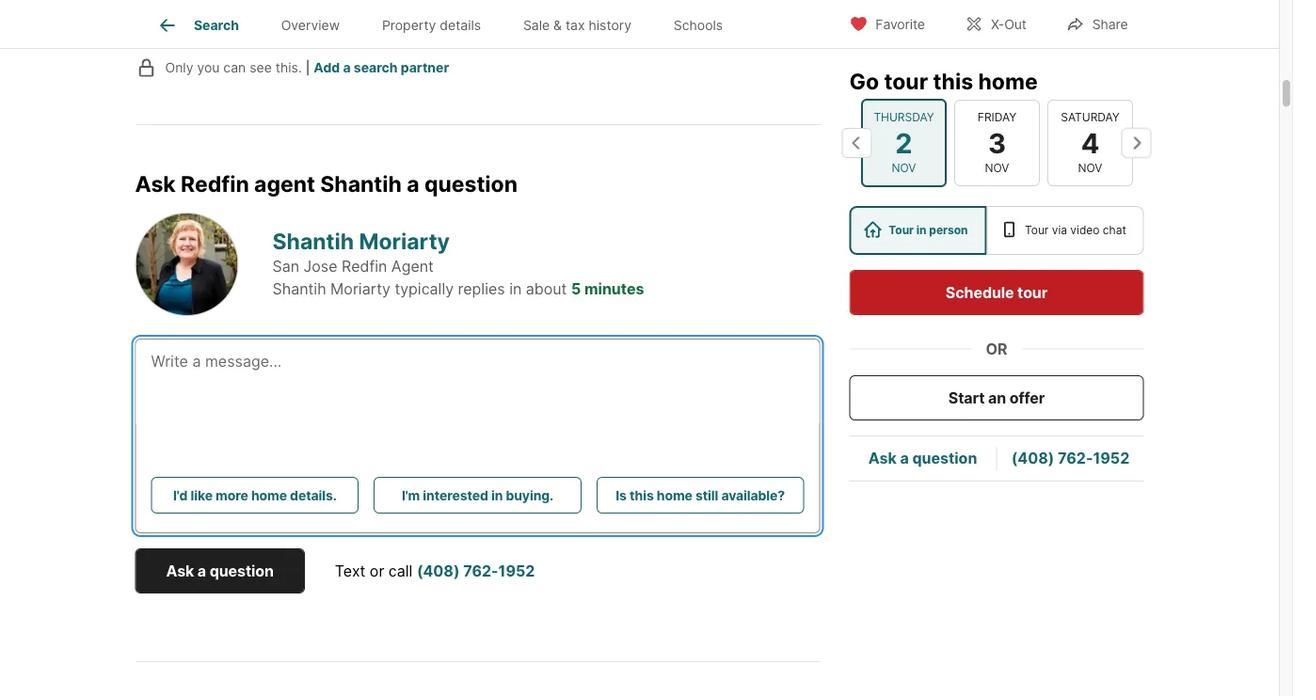 Task type: locate. For each thing, give the bounding box(es) containing it.
shantih
[[320, 170, 402, 197], [273, 228, 354, 255], [273, 280, 326, 298]]

redfin left "agent"
[[181, 170, 249, 197]]

ask redfin agent shantih a question
[[135, 170, 518, 197]]

0 horizontal spatial question
[[210, 562, 274, 580]]

schedule
[[946, 283, 1015, 302]]

nov down 4
[[1078, 161, 1102, 175]]

2 vertical spatial shantih
[[273, 280, 326, 298]]

start an offer button
[[850, 376, 1144, 421]]

1 vertical spatial 1952
[[499, 562, 535, 580]]

add
[[314, 60, 340, 76]]

0 vertical spatial 1952
[[1094, 450, 1130, 468]]

ask a question down the "start"
[[869, 450, 978, 468]]

tab list
[[135, 0, 759, 48]]

tour in person
[[889, 224, 968, 237]]

2 tour from the left
[[1025, 224, 1049, 237]]

1 horizontal spatial nov
[[985, 161, 1009, 175]]

via
[[1052, 224, 1068, 237]]

chat
[[1103, 224, 1127, 237]]

agent
[[391, 257, 434, 276]]

home right more
[[251, 487, 287, 503]]

is
[[616, 487, 627, 503]]

home for this
[[979, 68, 1038, 94]]

redfin down shantih moriarty link
[[342, 257, 387, 276]]

(408)
[[1012, 450, 1055, 468], [417, 562, 460, 580]]

redfin
[[181, 170, 249, 197], [342, 257, 387, 276]]

0 vertical spatial tour
[[885, 68, 928, 94]]

1 vertical spatial ask a question
[[166, 562, 274, 580]]

1 horizontal spatial question
[[425, 170, 518, 197]]

0 vertical spatial 762-
[[1058, 450, 1094, 468]]

None button
[[861, 99, 947, 187], [954, 100, 1040, 186], [1047, 100, 1133, 186], [861, 99, 947, 187], [954, 100, 1040, 186], [1047, 100, 1133, 186]]

home
[[979, 68, 1038, 94], [251, 487, 287, 503], [657, 487, 693, 503]]

2 horizontal spatial nov
[[1078, 161, 1102, 175]]

still
[[696, 487, 719, 503]]

1 vertical spatial (408)
[[417, 562, 460, 580]]

in left person
[[917, 224, 927, 237]]

sale & tax history tab
[[502, 3, 653, 48]]

shantih up shantih moriarty link
[[320, 170, 402, 197]]

person
[[930, 224, 968, 237]]

1 horizontal spatial tour
[[1025, 224, 1049, 237]]

tour up thursday
[[885, 68, 928, 94]]

tour
[[889, 224, 914, 237], [1025, 224, 1049, 237]]

1 vertical spatial in
[[509, 280, 522, 298]]

question
[[425, 170, 518, 197], [913, 450, 978, 468], [210, 562, 274, 580]]

text
[[335, 562, 366, 580]]

2 nov from the left
[[985, 161, 1009, 175]]

1952
[[1094, 450, 1130, 468], [499, 562, 535, 580]]

nov inside saturday 4 nov
[[1078, 161, 1102, 175]]

home inside button
[[251, 487, 287, 503]]

0 horizontal spatial ask a question
[[166, 562, 274, 580]]

this
[[933, 68, 974, 94], [630, 487, 654, 503]]

or
[[986, 340, 1008, 358]]

details
[[440, 17, 481, 33]]

1 horizontal spatial tour
[[1018, 283, 1048, 302]]

interested
[[423, 487, 488, 503]]

in left buying.
[[491, 487, 503, 503]]

1 vertical spatial shantih
[[273, 228, 354, 255]]

available?
[[722, 487, 785, 503]]

in
[[917, 224, 927, 237], [509, 280, 522, 298], [491, 487, 503, 503]]

0 vertical spatial this
[[933, 68, 974, 94]]

question inside button
[[210, 562, 274, 580]]

1 horizontal spatial home
[[657, 487, 693, 503]]

1 horizontal spatial redfin
[[342, 257, 387, 276]]

shantih down san
[[273, 280, 326, 298]]

nov inside friday 3 nov
[[985, 161, 1009, 175]]

sale
[[523, 17, 550, 33]]

2 vertical spatial question
[[210, 562, 274, 580]]

2 horizontal spatial question
[[913, 450, 978, 468]]

tour right schedule
[[1018, 283, 1048, 302]]

1 vertical spatial tour
[[1018, 283, 1048, 302]]

search
[[354, 60, 398, 76]]

nov
[[892, 161, 916, 175], [985, 161, 1009, 175], [1078, 161, 1102, 175]]

home inside button
[[657, 487, 693, 503]]

0 horizontal spatial 762-
[[463, 562, 499, 580]]

1 vertical spatial 762-
[[463, 562, 499, 580]]

nov down 2
[[892, 161, 916, 175]]

1 vertical spatial ask
[[869, 450, 897, 468]]

schedule tour
[[946, 283, 1048, 302]]

0 horizontal spatial (408) 762-1952 link
[[417, 562, 535, 580]]

(408) 762-1952 link
[[1012, 450, 1130, 468], [417, 562, 535, 580]]

1 horizontal spatial (408) 762-1952 link
[[1012, 450, 1130, 468]]

tour left person
[[889, 224, 914, 237]]

i'm interested in buying.
[[402, 487, 554, 503]]

0 horizontal spatial in
[[491, 487, 503, 503]]

search
[[194, 17, 239, 33]]

a inside button
[[198, 562, 206, 580]]

ask a question
[[869, 450, 978, 468], [166, 562, 274, 580]]

(408) down offer
[[1012, 450, 1055, 468]]

this right is
[[630, 487, 654, 503]]

favorite button
[[834, 4, 941, 43]]

question down more
[[210, 562, 274, 580]]

0 vertical spatial redfin
[[181, 170, 249, 197]]

1 horizontal spatial 762-
[[1058, 450, 1094, 468]]

tour for tour via video chat
[[1025, 224, 1049, 237]]

tour inside schedule tour 'button'
[[1018, 283, 1048, 302]]

tour inside option
[[889, 224, 914, 237]]

(408) right call
[[417, 562, 460, 580]]

only
[[165, 60, 193, 76]]

1 vertical spatial this
[[630, 487, 654, 503]]

nov inside thursday 2 nov
[[892, 161, 916, 175]]

moriarty up agent
[[359, 228, 450, 255]]

0 horizontal spatial nov
[[892, 161, 916, 175]]

x-
[[991, 16, 1005, 32]]

previous image
[[842, 128, 872, 158]]

out
[[1005, 16, 1027, 32]]

4
[[1081, 126, 1100, 159]]

1 horizontal spatial in
[[509, 280, 522, 298]]

like
[[191, 487, 213, 503]]

3 nov from the left
[[1078, 161, 1102, 175]]

shantih up jose
[[273, 228, 354, 255]]

san
[[273, 257, 299, 276]]

home up friday
[[979, 68, 1038, 94]]

this inside button
[[630, 487, 654, 503]]

0 vertical spatial in
[[917, 224, 927, 237]]

0 horizontal spatial tour
[[885, 68, 928, 94]]

you
[[197, 60, 220, 76]]

nov for 2
[[892, 161, 916, 175]]

(408) 762-1952 link down offer
[[1012, 450, 1130, 468]]

minutes
[[585, 280, 644, 298]]

this up thursday
[[933, 68, 974, 94]]

1 horizontal spatial ask a question
[[869, 450, 978, 468]]

2 horizontal spatial in
[[917, 224, 927, 237]]

0 vertical spatial question
[[425, 170, 518, 197]]

ask a question down more
[[166, 562, 274, 580]]

tour via video chat
[[1025, 224, 1127, 237]]

tour left via
[[1025, 224, 1049, 237]]

1 horizontal spatial this
[[933, 68, 974, 94]]

1 nov from the left
[[892, 161, 916, 175]]

next image
[[1122, 128, 1152, 158]]

a
[[343, 60, 351, 76], [407, 170, 420, 197], [900, 450, 909, 468], [198, 562, 206, 580]]

i'd
[[173, 487, 188, 503]]

in left about
[[509, 280, 522, 298]]

see
[[250, 60, 272, 76]]

history
[[589, 17, 632, 33]]

ask
[[135, 170, 176, 197], [869, 450, 897, 468], [166, 562, 194, 580]]

1 horizontal spatial (408)
[[1012, 450, 1055, 468]]

1 vertical spatial question
[[913, 450, 978, 468]]

or
[[370, 562, 384, 580]]

call
[[389, 562, 413, 580]]

0 horizontal spatial home
[[251, 487, 287, 503]]

nov down 3
[[985, 161, 1009, 175]]

tour
[[885, 68, 928, 94], [1018, 283, 1048, 302]]

762-
[[1058, 450, 1094, 468], [463, 562, 499, 580]]

question down the "start"
[[913, 450, 978, 468]]

i'd like more home details. button
[[151, 477, 359, 514]]

2 vertical spatial ask
[[166, 562, 194, 580]]

thursday 2 nov
[[874, 110, 934, 175]]

tour inside option
[[1025, 224, 1049, 237]]

tour for go
[[885, 68, 928, 94]]

1 vertical spatial redfin
[[342, 257, 387, 276]]

1 tour from the left
[[889, 224, 914, 237]]

(408) 762-1952 link right call
[[417, 562, 535, 580]]

home left the still
[[657, 487, 693, 503]]

ask a question link
[[869, 450, 978, 468]]

0 horizontal spatial 1952
[[499, 562, 535, 580]]

1 vertical spatial (408) 762-1952 link
[[417, 562, 535, 580]]

0 vertical spatial (408) 762-1952 link
[[1012, 450, 1130, 468]]

0 horizontal spatial this
[[630, 487, 654, 503]]

i'm
[[402, 487, 420, 503]]

2 horizontal spatial home
[[979, 68, 1038, 94]]

moriarty down jose
[[331, 280, 391, 298]]

0 vertical spatial ask
[[135, 170, 176, 197]]

offer
[[1010, 389, 1045, 407]]

nov for 3
[[985, 161, 1009, 175]]

saturday 4 nov
[[1061, 110, 1120, 175]]

question up shantih moriarty san jose redfin agent shantih moriarty typically replies in about 5 minutes
[[425, 170, 518, 197]]

is this home still available?
[[616, 487, 785, 503]]

Write a message... text field
[[151, 350, 805, 418]]

2 vertical spatial in
[[491, 487, 503, 503]]

list box
[[850, 206, 1144, 255]]

0 horizontal spatial tour
[[889, 224, 914, 237]]



Task type: vqa. For each thing, say whether or not it's contained in the screenshot.
BASED ON HOMES YOU'VE LOOKED AT
no



Task type: describe. For each thing, give the bounding box(es) containing it.
is this home still available? button
[[597, 477, 805, 514]]

details.
[[290, 487, 337, 503]]

2
[[895, 126, 912, 159]]

tax
[[566, 17, 585, 33]]

favorite
[[876, 16, 925, 32]]

5
[[571, 280, 581, 298]]

schedule tour button
[[850, 270, 1144, 315]]

about
[[526, 280, 567, 298]]

x-out
[[991, 16, 1027, 32]]

in inside option
[[917, 224, 927, 237]]

1 horizontal spatial 1952
[[1094, 450, 1130, 468]]

ask a question inside button
[[166, 562, 274, 580]]

&
[[554, 17, 562, 33]]

more
[[216, 487, 248, 503]]

0 horizontal spatial (408)
[[417, 562, 460, 580]]

overview tab
[[260, 3, 361, 48]]

0 vertical spatial shantih
[[320, 170, 402, 197]]

an
[[989, 389, 1007, 407]]

overview
[[281, 17, 340, 33]]

shantih moriarty san jose redfin agent shantih moriarty typically replies in about 5 minutes
[[273, 228, 644, 298]]

0 vertical spatial moriarty
[[359, 228, 450, 255]]

friday 3 nov
[[978, 110, 1017, 175]]

video
[[1071, 224, 1100, 237]]

replies
[[458, 280, 505, 298]]

property
[[382, 17, 436, 33]]

can
[[223, 60, 246, 76]]

tour for schedule
[[1018, 283, 1048, 302]]

agent
[[254, 170, 315, 197]]

x-out button
[[949, 4, 1043, 43]]

home for more
[[251, 487, 287, 503]]

Add a comment... text field
[[151, 11, 696, 34]]

0 vertical spatial (408)
[[1012, 450, 1055, 468]]

(408) 762-1952
[[1012, 450, 1130, 468]]

shantih moriarty link
[[273, 228, 450, 255]]

search link
[[156, 14, 239, 37]]

1 vertical spatial moriarty
[[331, 280, 391, 298]]

tour via video chat option
[[987, 206, 1144, 255]]

redfin inside shantih moriarty san jose redfin agent shantih moriarty typically replies in about 5 minutes
[[342, 257, 387, 276]]

share
[[1093, 16, 1128, 32]]

| add a search partner
[[306, 60, 449, 76]]

in inside shantih moriarty san jose redfin agent shantih moriarty typically replies in about 5 minutes
[[509, 280, 522, 298]]

ask inside ask a question button
[[166, 562, 194, 580]]

schools
[[674, 17, 723, 33]]

0 vertical spatial ask a question
[[869, 450, 978, 468]]

start an offer
[[949, 389, 1045, 407]]

tour for tour in person
[[889, 224, 914, 237]]

sale & tax history
[[523, 17, 632, 33]]

tour in person option
[[850, 206, 987, 255]]

partner
[[401, 60, 449, 76]]

add a search partner button
[[314, 60, 449, 76]]

jose
[[304, 257, 338, 276]]

ask a question button
[[135, 549, 305, 594]]

this.
[[276, 60, 302, 76]]

buying.
[[506, 487, 554, 503]]

3
[[988, 126, 1006, 159]]

go tour this home
[[850, 68, 1038, 94]]

|
[[306, 60, 310, 76]]

0 horizontal spatial redfin
[[181, 170, 249, 197]]

start
[[949, 389, 985, 407]]

go
[[850, 68, 879, 94]]

tab list containing search
[[135, 0, 759, 48]]

share button
[[1051, 4, 1144, 43]]

text or call (408) 762-1952
[[335, 562, 535, 580]]

in inside button
[[491, 487, 503, 503]]

thursday
[[874, 110, 934, 124]]

i'd like more home details.
[[173, 487, 337, 503]]

only you can see this.
[[165, 60, 302, 76]]

list box containing tour in person
[[850, 206, 1144, 255]]

i'm interested in buying. button
[[374, 477, 582, 514]]

property details
[[382, 17, 481, 33]]

property details tab
[[361, 3, 502, 48]]

san jose redfin agentshantih moriarty image
[[135, 213, 239, 316]]

typically
[[395, 280, 454, 298]]

schools tab
[[653, 3, 744, 48]]

nov for 4
[[1078, 161, 1102, 175]]

saturday
[[1061, 110, 1120, 124]]

friday
[[978, 110, 1017, 124]]



